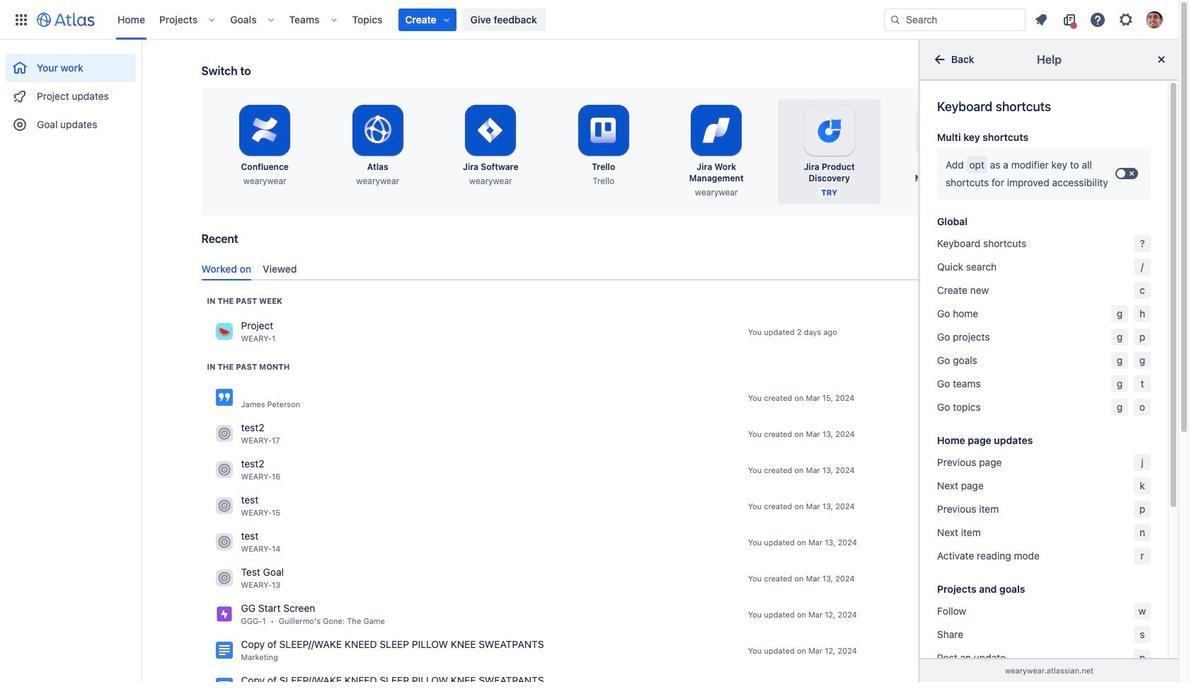 Task type: describe. For each thing, give the bounding box(es) containing it.
3 townsquare image from the top
[[216, 497, 233, 514]]

2 confluence image from the top
[[216, 642, 233, 659]]

4 townsquare image from the top
[[216, 534, 233, 551]]

confluence image
[[216, 678, 233, 682]]

switch to... image
[[13, 11, 30, 28]]

Filter by title field
[[995, 234, 1118, 254]]

account image
[[1147, 11, 1164, 28]]

search image
[[890, 14, 902, 25]]

2 townsquare image from the top
[[216, 461, 233, 478]]

2 heading from the top
[[207, 361, 290, 372]]

help image
[[1090, 11, 1107, 28]]



Task type: vqa. For each thing, say whether or not it's contained in the screenshot.
first confluence ICON from the bottom
no



Task type: locate. For each thing, give the bounding box(es) containing it.
1 townsquare image from the top
[[216, 425, 233, 442]]

1 confluence image from the top
[[216, 389, 233, 406]]

0 vertical spatial heading
[[207, 295, 283, 307]]

1 vertical spatial heading
[[207, 361, 290, 372]]

0 vertical spatial confluence image
[[216, 389, 233, 406]]

banner
[[0, 0, 1179, 40]]

top element
[[8, 0, 885, 39]]

1 heading from the top
[[207, 295, 283, 307]]

heading
[[207, 295, 283, 307], [207, 361, 290, 372]]

0 vertical spatial townsquare image
[[216, 425, 233, 442]]

confluence image
[[216, 389, 233, 406], [216, 642, 233, 659]]

Search field
[[885, 8, 1026, 31]]

None search field
[[885, 8, 1026, 31]]

townsquare image
[[216, 425, 233, 442], [216, 570, 233, 587]]

search image
[[999, 237, 1010, 249]]

1 vertical spatial confluence image
[[216, 642, 233, 659]]

jira image
[[216, 606, 233, 623]]

2 townsquare image from the top
[[216, 570, 233, 587]]

close image
[[1154, 51, 1171, 68]]

townsquare image
[[216, 323, 233, 340], [216, 461, 233, 478], [216, 497, 233, 514], [216, 534, 233, 551]]

group
[[6, 40, 136, 143]]

notifications image
[[1033, 11, 1050, 28]]

settings image
[[1118, 11, 1135, 28]]

1 townsquare image from the top
[[216, 323, 233, 340]]

1 vertical spatial townsquare image
[[216, 570, 233, 587]]

tab list
[[196, 257, 1125, 280]]



